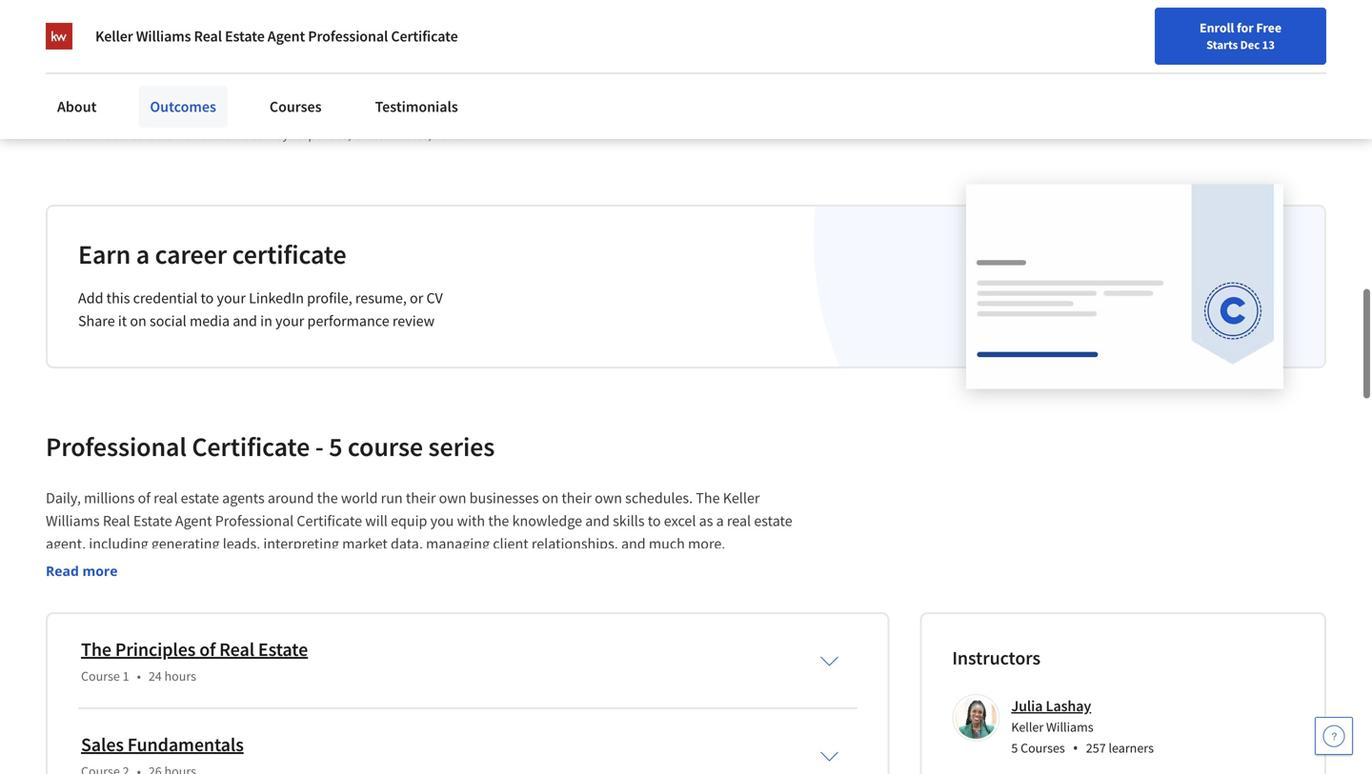 Task type: vqa. For each thing, say whether or not it's contained in the screenshot.
first own from the left
yes



Task type: describe. For each thing, give the bounding box(es) containing it.
of for principles
[[199, 638, 216, 662]]

as
[[699, 512, 713, 531]]

2 their from the left
[[562, 489, 592, 508]]

0 vertical spatial on
[[87, 126, 102, 143]]

certificate inside daily, millions of real estate agents around the world run their own businesses on their own schedules. the keller williams real estate agent professional certificate will equip you with the knowledge and skills to excel as a real estate agent, including generating leads, interpreting market data, managing client relationships, and much more. read more
[[297, 512, 362, 531]]

help center image
[[1323, 725, 1346, 748]]

1 vertical spatial and
[[585, 512, 610, 531]]

credential
[[133, 289, 198, 308]]

julia lashay link
[[1011, 697, 1091, 716]]

managing
[[426, 535, 490, 554]]

keller williams real estate agent professional certificate
[[95, 27, 458, 46]]

agent,
[[46, 535, 86, 554]]

sales
[[81, 733, 124, 757]]

and inside add this credential to your linkedin profile, resume, or cv share it on social media and in your performance review
[[233, 312, 257, 331]]

1 horizontal spatial williams
[[136, 27, 191, 46]]

on inside add this credential to your linkedin profile, resume, or cv share it on social media and in your performance review
[[130, 312, 147, 331]]

in
[[260, 312, 272, 331]]

earn a career certificate
[[78, 238, 346, 271]]

coursera image
[[23, 15, 144, 46]]

0 vertical spatial professional
[[308, 27, 388, 46]]

agents
[[222, 489, 265, 508]]

0 vertical spatial estate
[[181, 489, 219, 508]]

more.
[[688, 535, 725, 554]]

career for certificate
[[155, 238, 227, 271]]

guide
[[1167, 43, 1202, 62]]

schedules.
[[625, 489, 693, 508]]

sales fundamentals
[[81, 733, 244, 757]]

about
[[57, 97, 97, 116]]

daily,
[[46, 489, 81, 508]]

learners
[[1109, 740, 1154, 757]]

united
[[354, 126, 391, 143]]

agent inside daily, millions of real estate agents around the world run their own businesses on their own schedules. the keller williams real estate agent professional certificate will equip you with the knowledge and skills to excel as a real estate agent, including generating leads, interpreting market data, managing client relationships, and much more. read more
[[175, 512, 212, 531]]

• inside julia lashay keller williams 5 courses • 257 learners
[[1073, 738, 1079, 758]]

course
[[348, 430, 423, 464]]

-
[[315, 430, 324, 464]]

excel
[[664, 512, 696, 531]]

courses link
[[258, 86, 333, 128]]

skills
[[613, 512, 645, 531]]

job
[[1098, 43, 1119, 62]]

search
[[1122, 43, 1164, 62]]

coursera's
[[1028, 43, 1095, 62]]

review
[[392, 312, 435, 331]]

0 vertical spatial real
[[154, 489, 178, 508]]

it
[[118, 312, 127, 331]]

responses,
[[291, 126, 351, 143]]

read
[[46, 562, 79, 580]]

a inside daily, millions of real estate agents around the world run their own businesses on their own schedules. the keller williams real estate agent professional certificate will equip you with the knowledge and skills to excel as a real estate agent, including generating leads, interpreting market data, managing client relationships, and much more. read more
[[716, 512, 724, 531]]

hours
[[164, 668, 196, 685]]

0 horizontal spatial courses
[[270, 97, 322, 116]]

professional certificate - 5 course series
[[46, 430, 495, 464]]

series
[[428, 430, 495, 464]]

professional inside daily, millions of real estate agents around the world run their own businesses on their own schedules. the keller williams real estate agent professional certificate will equip you with the knowledge and skills to excel as a real estate agent, including generating leads, interpreting market data, managing client relationships, and much more. read more
[[215, 512, 294, 531]]

much
[[649, 535, 685, 554]]

this
[[106, 289, 130, 308]]

outcome
[[200, 126, 249, 143]]

daily, millions of real estate agents around the world run their own businesses on their own schedules. the keller williams real estate agent professional certificate will equip you with the knowledge and skills to excel as a real estate agent, including generating leads, interpreting market data, managing client relationships, and much more. read more
[[46, 489, 796, 580]]

around
[[268, 489, 314, 508]]

relationships,
[[532, 535, 618, 554]]

about link
[[46, 86, 108, 128]]

states,
[[394, 126, 431, 143]]

¹based
[[46, 126, 85, 143]]

the principles of real estate link
[[81, 638, 308, 662]]

0 horizontal spatial the
[[317, 489, 338, 508]]

survey
[[252, 126, 289, 143]]

starts
[[1207, 37, 1238, 52]]

the principles of real estate course 1 • 24 hours
[[81, 638, 308, 685]]

move
[[1135, 20, 1170, 39]]

profile,
[[307, 289, 352, 308]]

257
[[1086, 740, 1106, 757]]

media
[[190, 312, 230, 331]]

social
[[150, 312, 187, 331]]

equip
[[391, 512, 427, 531]]

with inside daily, millions of real estate agents around the world run their own businesses on their own schedules. the keller williams real estate agent professional certificate will equip you with the knowledge and skills to excel as a real estate agent, including generating leads, interpreting market data, managing client relationships, and much more. read more
[[457, 512, 485, 531]]

cv
[[426, 289, 443, 308]]

for
[[1237, 19, 1254, 36]]

plan your career move with coursera's job search guide
[[1028, 20, 1202, 62]]

add
[[78, 289, 103, 308]]

your inside 'plan your career move with coursera's job search guide'
[[1060, 20, 1089, 39]]

0 vertical spatial keller
[[95, 27, 133, 46]]

1 vertical spatial professional
[[46, 430, 187, 464]]

coursera career certificate image
[[966, 184, 1284, 388]]

share
[[78, 312, 115, 331]]

estate inside daily, millions of real estate agents around the world run their own businesses on their own schedules. the keller williams real estate agent professional certificate will equip you with the knowledge and skills to excel as a real estate agent, including generating leads, interpreting market data, managing client relationships, and much more. read more
[[133, 512, 172, 531]]

with inside 'plan your career move with coursera's job search guide'
[[1173, 20, 1202, 39]]

data,
[[391, 535, 423, 554]]

generating
[[151, 535, 220, 554]]

13
[[1262, 37, 1275, 52]]

julia lashay keller williams 5 courses • 257 learners
[[1011, 697, 1154, 758]]

principles
[[115, 638, 196, 662]]

coursera
[[105, 126, 155, 143]]

run
[[381, 489, 403, 508]]

resume,
[[355, 289, 407, 308]]

2021.
[[434, 126, 464, 143]]



Task type: locate. For each thing, give the bounding box(es) containing it.
real up generating
[[154, 489, 178, 508]]

0 horizontal spatial the
[[81, 638, 111, 662]]

real right principles
[[219, 638, 254, 662]]

0 vertical spatial and
[[233, 312, 257, 331]]

agent
[[268, 27, 305, 46], [175, 512, 212, 531]]

of right 'millions'
[[138, 489, 151, 508]]

5 right -
[[329, 430, 342, 464]]

estate left agents in the left bottom of the page
[[181, 489, 219, 508]]

2 own from the left
[[595, 489, 622, 508]]

to inside daily, millions of real estate agents around the world run their own businesses on their own schedules. the keller williams real estate agent professional certificate will equip you with the knowledge and skills to excel as a real estate agent, including generating leads, interpreting market data, managing client relationships, and much more. read more
[[648, 512, 661, 531]]

1 vertical spatial the
[[488, 512, 509, 531]]

the
[[696, 489, 720, 508], [81, 638, 111, 662]]

career up 'credential'
[[155, 238, 227, 271]]

professional up 'millions'
[[46, 430, 187, 464]]

keller
[[95, 27, 133, 46], [723, 489, 760, 508], [1011, 719, 1044, 736]]

24
[[148, 668, 162, 685]]

testimonials
[[375, 97, 458, 116]]

and
[[233, 312, 257, 331], [585, 512, 610, 531], [621, 535, 646, 554]]

and left in on the left
[[233, 312, 257, 331]]

world
[[341, 489, 378, 508]]

including
[[89, 535, 148, 554]]

a right the as
[[716, 512, 724, 531]]

certificate up interpreting
[[297, 512, 362, 531]]

2 vertical spatial and
[[621, 535, 646, 554]]

• right 1
[[137, 668, 141, 685]]

0 vertical spatial certificate
[[391, 27, 458, 46]]

0 vertical spatial agent
[[268, 27, 305, 46]]

of right principles
[[199, 638, 216, 662]]

williams
[[136, 27, 191, 46], [46, 512, 100, 531], [1046, 719, 1094, 736]]

on inside daily, millions of real estate agents around the world run their own businesses on their own schedules. the keller williams real estate agent professional certificate will equip you with the knowledge and skills to excel as a real estate agent, including generating leads, interpreting market data, managing client relationships, and much more. read more
[[542, 489, 559, 508]]

0 horizontal spatial agent
[[175, 512, 212, 531]]

0 vertical spatial williams
[[136, 27, 191, 46]]

2 horizontal spatial professional
[[308, 27, 388, 46]]

and left skills
[[585, 512, 610, 531]]

enroll for free starts dec 13
[[1200, 19, 1282, 52]]

free
[[1256, 19, 1282, 36]]

estate inside 'the principles of real estate course 1 • 24 hours'
[[258, 638, 308, 662]]

1 horizontal spatial real
[[727, 512, 751, 531]]

williams inside daily, millions of real estate agents around the world run their own businesses on their own schedules. the keller williams real estate agent professional certificate will equip you with the knowledge and skills to excel as a real estate agent, including generating leads, interpreting market data, managing client relationships, and much more. read more
[[46, 512, 100, 531]]

career inside 'plan your career move with coursera's job search guide'
[[1092, 20, 1132, 39]]

1 horizontal spatial •
[[1073, 738, 1079, 758]]

professional
[[308, 27, 388, 46], [46, 430, 187, 464], [215, 512, 294, 531]]

real inside 'the principles of real estate course 1 • 24 hours'
[[219, 638, 254, 662]]

1 vertical spatial to
[[648, 512, 661, 531]]

0 vertical spatial with
[[1173, 20, 1202, 39]]

keller up 'more.'
[[723, 489, 760, 508]]

2 vertical spatial real
[[219, 638, 254, 662]]

linkedin
[[249, 289, 304, 308]]

1 horizontal spatial the
[[488, 512, 509, 531]]

leads,
[[223, 535, 260, 554]]

your right in on the left
[[275, 312, 304, 331]]

the left world
[[317, 489, 338, 508]]

sales fundamentals link
[[81, 733, 244, 757]]

to inside add this credential to your linkedin profile, resume, or cv share it on social media and in your performance review
[[201, 289, 214, 308]]

the down businesses
[[488, 512, 509, 531]]

2 vertical spatial on
[[542, 489, 559, 508]]

the inside 'the principles of real estate course 1 • 24 hours'
[[81, 638, 111, 662]]

a
[[136, 238, 150, 271], [716, 512, 724, 531]]

1 vertical spatial agent
[[175, 512, 212, 531]]

add this credential to your linkedin profile, resume, or cv share it on social media and in your performance review
[[78, 289, 443, 331]]

interpreting
[[263, 535, 339, 554]]

1 vertical spatial real
[[103, 512, 130, 531]]

2 horizontal spatial williams
[[1046, 719, 1094, 736]]

career up job
[[1092, 20, 1132, 39]]

1 vertical spatial real
[[727, 512, 751, 531]]

courses
[[270, 97, 322, 116], [1021, 740, 1065, 757]]

own up you
[[439, 489, 466, 508]]

• inside 'the principles of real estate course 1 • 24 hours'
[[137, 668, 141, 685]]

1 vertical spatial on
[[130, 312, 147, 331]]

or
[[410, 289, 423, 308]]

0 horizontal spatial on
[[87, 126, 102, 143]]

outcomes link
[[139, 86, 228, 128]]

1 horizontal spatial on
[[130, 312, 147, 331]]

your up media
[[217, 289, 246, 308]]

on right ¹based
[[87, 126, 102, 143]]

1 vertical spatial estate
[[754, 512, 793, 531]]

2 horizontal spatial and
[[621, 535, 646, 554]]

of for millions
[[138, 489, 151, 508]]

professional up courses link
[[308, 27, 388, 46]]

the up course
[[81, 638, 111, 662]]

estate right the as
[[754, 512, 793, 531]]

1 horizontal spatial of
[[199, 638, 216, 662]]

their
[[406, 489, 436, 508], [562, 489, 592, 508]]

1 horizontal spatial estate
[[754, 512, 793, 531]]

2 vertical spatial williams
[[1046, 719, 1094, 736]]

1 their from the left
[[406, 489, 436, 508]]

• left 257
[[1073, 738, 1079, 758]]

certificate
[[232, 238, 346, 271]]

career for move
[[1092, 20, 1132, 39]]

1 horizontal spatial the
[[696, 489, 720, 508]]

their up knowledge
[[562, 489, 592, 508]]

0 horizontal spatial •
[[137, 668, 141, 685]]

with up guide
[[1173, 20, 1202, 39]]

1 vertical spatial williams
[[46, 512, 100, 531]]

2 vertical spatial certificate
[[297, 512, 362, 531]]

testimonials link
[[364, 86, 470, 128]]

learner
[[157, 126, 197, 143]]

0 vertical spatial of
[[138, 489, 151, 508]]

1
[[123, 668, 129, 685]]

1 vertical spatial 5
[[1011, 740, 1018, 757]]

0 horizontal spatial estate
[[181, 489, 219, 508]]

2 horizontal spatial your
[[1060, 20, 1089, 39]]

of inside 'the principles of real estate course 1 • 24 hours'
[[199, 638, 216, 662]]

career
[[1092, 20, 1132, 39], [155, 238, 227, 271]]

2 vertical spatial estate
[[258, 638, 308, 662]]

courses down julia lashay link
[[1021, 740, 1065, 757]]

read more button
[[46, 561, 118, 581]]

0 vertical spatial career
[[1092, 20, 1132, 39]]

2 vertical spatial keller
[[1011, 719, 1044, 736]]

0 horizontal spatial own
[[439, 489, 466, 508]]

and down skills
[[621, 535, 646, 554]]

your up coursera's on the right top of page
[[1060, 20, 1089, 39]]

1 vertical spatial •
[[1073, 738, 1079, 758]]

agent up courses link
[[268, 27, 305, 46]]

keller right keller williams image
[[95, 27, 133, 46]]

1 vertical spatial estate
[[133, 512, 172, 531]]

2 vertical spatial professional
[[215, 512, 294, 531]]

millions
[[84, 489, 135, 508]]

0 horizontal spatial a
[[136, 238, 150, 271]]

0 horizontal spatial keller
[[95, 27, 133, 46]]

0 vertical spatial estate
[[225, 27, 265, 46]]

show notifications image
[[1151, 24, 1174, 47]]

0 horizontal spatial career
[[155, 238, 227, 271]]

¹based on coursera learner outcome survey responses, united states, 2021.
[[46, 126, 464, 143]]

courses inside julia lashay keller williams 5 courses • 257 learners
[[1021, 740, 1065, 757]]

real inside daily, millions of real estate agents around the world run their own businesses on their own schedules. the keller williams real estate agent professional certificate will equip you with the knowledge and skills to excel as a real estate agent, including generating leads, interpreting market data, managing client relationships, and much more. read more
[[103, 512, 130, 531]]

0 horizontal spatial real
[[154, 489, 178, 508]]

1 horizontal spatial with
[[1173, 20, 1202, 39]]

julia lashay image
[[955, 697, 997, 739]]

1 horizontal spatial a
[[716, 512, 724, 531]]

•
[[137, 668, 141, 685], [1073, 738, 1079, 758]]

0 vertical spatial 5
[[329, 430, 342, 464]]

keller inside daily, millions of real estate agents around the world run their own businesses on their own schedules. the keller williams real estate agent professional certificate will equip you with the knowledge and skills to excel as a real estate agent, including generating leads, interpreting market data, managing client relationships, and much more. read more
[[723, 489, 760, 508]]

2 horizontal spatial on
[[542, 489, 559, 508]]

estate
[[181, 489, 219, 508], [754, 512, 793, 531]]

0 vertical spatial courses
[[270, 97, 322, 116]]

a right earn
[[136, 238, 150, 271]]

on right it
[[130, 312, 147, 331]]

0 horizontal spatial to
[[201, 289, 214, 308]]

market
[[342, 535, 388, 554]]

certificate up agents in the left bottom of the page
[[192, 430, 310, 464]]

1 horizontal spatial your
[[275, 312, 304, 331]]

1 vertical spatial your
[[217, 289, 246, 308]]

1 horizontal spatial their
[[562, 489, 592, 508]]

1 vertical spatial of
[[199, 638, 216, 662]]

on up knowledge
[[542, 489, 559, 508]]

the inside daily, millions of real estate agents around the world run their own businesses on their own schedules. the keller williams real estate agent professional certificate will equip you with the knowledge and skills to excel as a real estate agent, including generating leads, interpreting market data, managing client relationships, and much more. read more
[[696, 489, 720, 508]]

to down the schedules.
[[648, 512, 661, 531]]

menu item
[[1008, 19, 1131, 81]]

more
[[82, 562, 118, 580]]

agent up generating
[[175, 512, 212, 531]]

5 down julia
[[1011, 740, 1018, 757]]

knowledge
[[512, 512, 582, 531]]

the up the as
[[696, 489, 720, 508]]

plan
[[1028, 20, 1057, 39]]

williams up agent,
[[46, 512, 100, 531]]

dec
[[1240, 37, 1260, 52]]

real
[[154, 489, 178, 508], [727, 512, 751, 531]]

1 vertical spatial courses
[[1021, 740, 1065, 757]]

courses up survey
[[270, 97, 322, 116]]

1 vertical spatial with
[[457, 512, 485, 531]]

lashay
[[1046, 697, 1091, 716]]

certificate up the testimonials link
[[391, 27, 458, 46]]

0 vertical spatial real
[[194, 27, 222, 46]]

1 vertical spatial the
[[81, 638, 111, 662]]

performance
[[307, 312, 389, 331]]

real up outcomes
[[194, 27, 222, 46]]

0 horizontal spatial williams
[[46, 512, 100, 531]]

to
[[201, 289, 214, 308], [648, 512, 661, 531]]

0 horizontal spatial professional
[[46, 430, 187, 464]]

None search field
[[272, 12, 586, 50]]

their up equip
[[406, 489, 436, 508]]

your
[[1060, 20, 1089, 39], [217, 289, 246, 308], [275, 312, 304, 331]]

williams down lashay
[[1046, 719, 1094, 736]]

0 horizontal spatial with
[[457, 512, 485, 531]]

1 vertical spatial career
[[155, 238, 227, 271]]

1 horizontal spatial courses
[[1021, 740, 1065, 757]]

1 horizontal spatial agent
[[268, 27, 305, 46]]

real up including
[[103, 512, 130, 531]]

0 horizontal spatial and
[[233, 312, 257, 331]]

1 vertical spatial a
[[716, 512, 724, 531]]

of inside daily, millions of real estate agents around the world run their own businesses on their own schedules. the keller williams real estate agent professional certificate will equip you with the knowledge and skills to excel as a real estate agent, including generating leads, interpreting market data, managing client relationships, and much more. read more
[[138, 489, 151, 508]]

0 vertical spatial •
[[137, 668, 141, 685]]

0 horizontal spatial of
[[138, 489, 151, 508]]

1 horizontal spatial 5
[[1011, 740, 1018, 757]]

businesses
[[469, 489, 539, 508]]

julia
[[1011, 697, 1043, 716]]

1 horizontal spatial to
[[648, 512, 661, 531]]

1 horizontal spatial own
[[595, 489, 622, 508]]

own up skills
[[595, 489, 622, 508]]

1 vertical spatial keller
[[723, 489, 760, 508]]

real
[[194, 27, 222, 46], [103, 512, 130, 531], [219, 638, 254, 662]]

0 horizontal spatial their
[[406, 489, 436, 508]]

earn
[[78, 238, 131, 271]]

1 horizontal spatial professional
[[215, 512, 294, 531]]

enroll
[[1200, 19, 1234, 36]]

1 vertical spatial certificate
[[192, 430, 310, 464]]

keller inside julia lashay keller williams 5 courses • 257 learners
[[1011, 719, 1044, 736]]

5 inside julia lashay keller williams 5 courses • 257 learners
[[1011, 740, 1018, 757]]

professional down agents in the left bottom of the page
[[215, 512, 294, 531]]

0 vertical spatial a
[[136, 238, 150, 271]]

0 vertical spatial to
[[201, 289, 214, 308]]

0 horizontal spatial your
[[217, 289, 246, 308]]

own
[[439, 489, 466, 508], [595, 489, 622, 508]]

course
[[81, 668, 120, 685]]

client
[[493, 535, 529, 554]]

keller williams image
[[46, 23, 72, 50]]

2 vertical spatial your
[[275, 312, 304, 331]]

1 horizontal spatial career
[[1092, 20, 1132, 39]]

outcomes
[[150, 97, 216, 116]]

0 vertical spatial your
[[1060, 20, 1089, 39]]

1 own from the left
[[439, 489, 466, 508]]

real right the as
[[727, 512, 751, 531]]

williams inside julia lashay keller williams 5 courses • 257 learners
[[1046, 719, 1094, 736]]

certificate
[[391, 27, 458, 46], [192, 430, 310, 464], [297, 512, 362, 531]]

2 horizontal spatial keller
[[1011, 719, 1044, 736]]

0 horizontal spatial 5
[[329, 430, 342, 464]]

fundamentals
[[128, 733, 244, 757]]

1 horizontal spatial and
[[585, 512, 610, 531]]

williams up outcomes link on the left of the page
[[136, 27, 191, 46]]

1 horizontal spatial keller
[[723, 489, 760, 508]]

0 vertical spatial the
[[696, 489, 720, 508]]

keller down julia
[[1011, 719, 1044, 736]]

with up the managing
[[457, 512, 485, 531]]

instructors
[[952, 647, 1041, 670]]

to up media
[[201, 289, 214, 308]]



